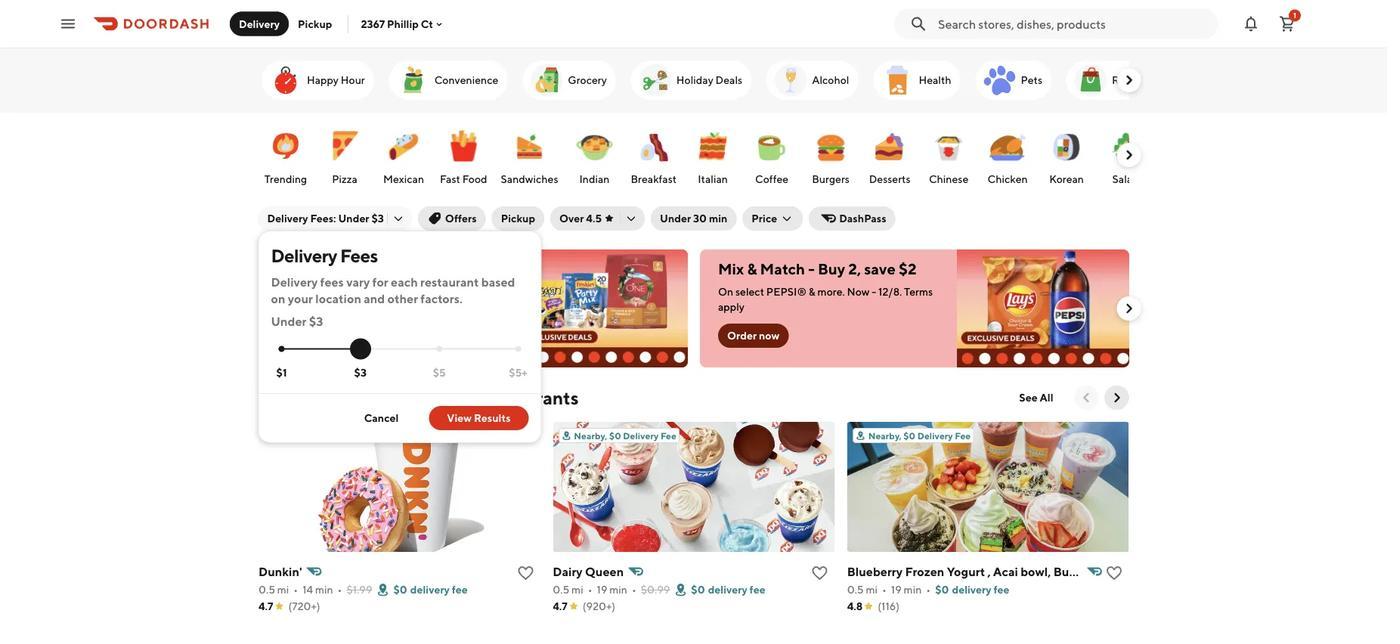 Task type: describe. For each thing, give the bounding box(es) containing it.
offers
[[445, 212, 477, 225]]

under $3
[[271, 314, 323, 329]]

1 vertical spatial $3
[[309, 314, 323, 329]]

fee inside $0 delivery fee at nearby restaurants link
[[358, 387, 389, 408]]

view
[[447, 412, 472, 424]]

over 4.5
[[560, 212, 602, 225]]

sandwiches
[[501, 173, 558, 185]]

grocery link
[[522, 60, 616, 100]]

smoothie
[[1128, 565, 1182, 579]]

4 • from the left
[[632, 583, 636, 596]]

1 button
[[1273, 9, 1303, 39]]

italian
[[698, 173, 728, 185]]

apply.
[[276, 301, 305, 313]]

desserts
[[869, 173, 910, 185]]

more. for mix & match - buy 2, save $2 on select beggin' & more. now - 12/12. terms apply.
[[372, 285, 400, 298]]

- up and
[[367, 260, 373, 278]]

2367
[[361, 18, 385, 30]]

holiday deals
[[676, 74, 742, 86]]

results
[[474, 412, 511, 424]]

- left 12/12.
[[426, 285, 431, 298]]

each
[[391, 275, 418, 289]]

0.5 mi • 19 min • $0 delivery fee
[[847, 583, 1010, 596]]

(720+)
[[288, 600, 320, 613]]

2, for mix & match - buy 2, save $2 on select beggin' & more. now - 12/12. terms apply.
[[407, 260, 419, 278]]

& right "tea"
[[1117, 565, 1125, 579]]

now for mix & match - buy 2, save $2 on select beggin' & more. now - 12/12. terms apply.
[[317, 329, 338, 342]]

all
[[1040, 391, 1054, 404]]

$1 stars and over image
[[279, 346, 285, 352]]

0.5 mi • 14 min •
[[258, 583, 342, 596]]

tea
[[1097, 565, 1115, 579]]

location
[[316, 292, 361, 306]]

breakfast
[[631, 173, 677, 185]]

cancel
[[364, 412, 399, 424]]

mexican
[[383, 173, 424, 185]]

for
[[372, 275, 389, 289]]

now for mix & match - buy 2, save $2 on select beggin' & more. now - 12/12. terms apply.
[[402, 285, 424, 298]]

offers button
[[418, 206, 486, 231]]

delivery fees
[[271, 245, 378, 266]]

mix & match - buy 2, save $2 on select pepsi® & more. now - 12/8. terms apply
[[718, 260, 933, 313]]

min for dunkin'
[[315, 583, 333, 596]]

delivery fees vary for each restaurant based on your location and other factors.
[[271, 275, 515, 306]]

2 • from the left
[[337, 583, 342, 596]]

1 • from the left
[[293, 583, 298, 596]]

dashpass button
[[809, 206, 896, 231]]

1 click to add this store to your saved list image from the left
[[516, 564, 535, 582]]

$5+
[[509, 366, 528, 379]]

2 items, open order cart image
[[1279, 15, 1297, 33]]

queen
[[585, 565, 624, 579]]

$0 delivery fee for dairy queen
[[691, 583, 765, 596]]

(116)
[[878, 600, 900, 613]]

deals
[[715, 74, 742, 86]]

order for mix & match - buy 2, save $2 on select beggin' & more. now - 12/12. terms apply.
[[285, 329, 315, 342]]

terms for mix & match - buy 2, save $2 on select pepsi® & more. now - 12/8. terms apply
[[904, 285, 933, 298]]

4.8
[[847, 600, 863, 613]]

12/12.
[[433, 285, 460, 298]]

click to add this store to your saved list image for dairy
[[811, 564, 829, 582]]

pickup for the bottom pickup button
[[501, 212, 535, 225]]

at
[[393, 387, 409, 408]]

click to add this store to your saved list image for blueberry
[[1105, 564, 1123, 582]]

order now for mix & match - buy 2, save $2 on select beggin' & more. now - 12/12. terms apply.
[[285, 329, 338, 342]]

and
[[364, 292, 385, 306]]

mi for blueberry frozen yogurt , acai bowl, bubble tea & smoothie
[[866, 583, 878, 596]]

(920+)
[[583, 600, 615, 613]]

3 • from the left
[[588, 583, 592, 596]]

on for mix & match - buy 2, save $2 on select beggin' & more. now - 12/12. terms apply.
[[276, 285, 292, 298]]

19 for queen
[[597, 583, 607, 596]]

$1.99
[[346, 583, 372, 596]]

30
[[693, 212, 707, 225]]

view results button
[[429, 406, 529, 430]]

2 vertical spatial $3
[[354, 366, 367, 379]]

3 fee from the left
[[994, 583, 1010, 596]]

dunkin'
[[258, 565, 302, 579]]

under for under $3
[[271, 314, 307, 329]]

$3 stars and over image
[[358, 346, 364, 352]]

fee for dairy queen
[[749, 583, 765, 596]]

0.5 for dairy queen
[[553, 583, 569, 596]]

bubble
[[1054, 565, 1094, 579]]

select for mix & match - buy 2, save $2 on select pepsi® & more. now - 12/8. terms apply
[[735, 285, 764, 298]]

$1
[[276, 366, 287, 379]]

1
[[1294, 11, 1297, 20]]

0.5 for dunkin'
[[258, 583, 275, 596]]

0 horizontal spatial pickup button
[[289, 12, 341, 36]]

1 next button of carousel image from the top
[[1122, 73, 1137, 88]]

mi for dunkin'
[[277, 583, 289, 596]]

nearby, $0 delivery fee for queen
[[574, 430, 676, 441]]

apply
[[718, 301, 744, 313]]

happy hour image
[[267, 62, 304, 98]]

health
[[919, 74, 951, 86]]

dairy queen
[[553, 565, 624, 579]]

$2 for mix & match - buy 2, save $2 on select pepsi® & more. now - 12/8. terms apply
[[899, 260, 917, 278]]

trending link
[[260, 120, 311, 190]]

buy for mix & match - buy 2, save $2 on select pepsi® & more. now - 12/8. terms apply
[[818, 260, 845, 278]]

fees
[[320, 275, 344, 289]]

grocery
[[568, 74, 607, 86]]

0.5 mi • 19 min •
[[553, 583, 636, 596]]

$0 delivery fee at nearby restaurants
[[258, 387, 579, 408]]

see all
[[1020, 391, 1054, 404]]

open menu image
[[59, 15, 77, 33]]

holiday deals link
[[631, 60, 751, 100]]

fee for dairy queen
[[660, 430, 676, 441]]

mix for mix & match - buy 2, save $2 on select beggin' & more. now - 12/12. terms apply.
[[276, 260, 302, 278]]

convenience link
[[389, 60, 507, 100]]

more. for mix & match - buy 2, save $2 on select pepsi® & more. now - 12/8. terms apply
[[818, 285, 845, 298]]

vary
[[346, 275, 370, 289]]

under 30 min
[[660, 212, 728, 225]]

happy hour link
[[261, 60, 374, 100]]

select for mix & match - buy 2, save $2 on select beggin' & more. now - 12/12. terms apply.
[[294, 285, 323, 298]]

2367 phillip ct button
[[361, 18, 445, 30]]

hour
[[341, 74, 365, 86]]

happy hour
[[307, 74, 365, 86]]

blueberry
[[847, 565, 903, 579]]

burgers
[[812, 173, 850, 185]]

delivery fees: under $3
[[267, 212, 384, 225]]

acai
[[993, 565, 1018, 579]]

food
[[462, 173, 487, 185]]

over 4.5 button
[[551, 206, 645, 231]]

3 delivery from the left
[[952, 583, 991, 596]]

$0 inside $0 delivery fee at nearby restaurants link
[[258, 387, 282, 408]]

pets link
[[976, 60, 1052, 100]]

order now button for mix & match - buy 2, save $2 on select pepsi® & more. now - 12/8. terms apply
[[718, 324, 789, 348]]

restaurants
[[478, 387, 579, 408]]

$0.99
[[641, 583, 670, 596]]

mix for mix & match - buy 2, save $2 on select pepsi® & more. now - 12/8. terms apply
[[718, 260, 744, 278]]

see all link
[[1011, 386, 1063, 410]]

dairy
[[553, 565, 582, 579]]

salad
[[1112, 173, 1139, 185]]

pizza
[[332, 173, 357, 185]]

6 • from the left
[[926, 583, 931, 596]]

now for mix & match - buy 2, save $2 on select pepsi® & more. now - 12/8. terms apply
[[847, 285, 870, 298]]



Task type: vqa. For each thing, say whether or not it's contained in the screenshot.
•
yes



Task type: locate. For each thing, give the bounding box(es) containing it.
nearby, for dairy
[[574, 430, 607, 441]]

mi down dairy
[[571, 583, 583, 596]]

terms
[[463, 285, 491, 298], [904, 285, 933, 298]]

order now for mix & match - buy 2, save $2 on select pepsi® & more. now - 12/8. terms apply
[[727, 329, 780, 342]]

pickup button
[[289, 12, 341, 36], [492, 206, 544, 231]]

nearby
[[413, 387, 474, 408]]

now
[[402, 285, 424, 298], [847, 285, 870, 298]]

based
[[482, 275, 515, 289]]

more. inside mix & match - buy 2, save $2 on select pepsi® & more. now - 12/8. terms apply
[[818, 285, 845, 298]]

1 horizontal spatial $2
[[899, 260, 917, 278]]

click to add this store to your saved list image left the blueberry
[[811, 564, 829, 582]]

terms for mix & match - buy 2, save $2 on select beggin' & more. now - 12/12. terms apply.
[[463, 285, 491, 298]]

,
[[988, 565, 991, 579]]

2, inside mix & match - buy 2, save $2 on select beggin' & more. now - 12/12. terms apply.
[[407, 260, 419, 278]]

1 horizontal spatial 4.7
[[553, 600, 567, 613]]

1 select from the left
[[294, 285, 323, 298]]

happy
[[307, 74, 338, 86]]

2 $0 delivery fee from the left
[[691, 583, 765, 596]]

12/8.
[[878, 285, 902, 298]]

0.5 down dairy
[[553, 583, 569, 596]]

save inside mix & match - buy 2, save $2 on select pepsi® & more. now - 12/8. terms apply
[[864, 260, 896, 278]]

$2 inside mix & match - buy 2, save $2 on select beggin' & more. now - 12/12. terms apply.
[[457, 260, 475, 278]]

2 nearby, $0 delivery fee from the left
[[868, 430, 971, 441]]

delivery for dairy queen
[[708, 583, 747, 596]]

min inside button
[[709, 212, 728, 225]]

1 horizontal spatial pickup
[[501, 212, 535, 225]]

convenience image
[[395, 62, 431, 98]]

fast food
[[440, 173, 487, 185]]

fees
[[340, 245, 378, 266]]

1 $0 delivery fee from the left
[[393, 583, 468, 596]]

1 vertical spatial pickup button
[[492, 206, 544, 231]]

1 fee from the left
[[452, 583, 468, 596]]

0 horizontal spatial 2,
[[407, 260, 419, 278]]

fast
[[440, 173, 460, 185]]

2 now from the left
[[847, 285, 870, 298]]

$5+ stars and over image
[[515, 346, 521, 352]]

$0 delivery fee at nearby restaurants link
[[258, 386, 579, 410]]

1 horizontal spatial terms
[[904, 285, 933, 298]]

notification bell image
[[1242, 15, 1261, 33]]

1 horizontal spatial under
[[338, 212, 369, 225]]

save up 12/8. at the top of page
[[864, 260, 896, 278]]

4.7 down dunkin'
[[258, 600, 273, 613]]

2,
[[407, 260, 419, 278], [848, 260, 861, 278]]

4.5
[[586, 212, 602, 225]]

1 horizontal spatial now
[[847, 285, 870, 298]]

2 now from the left
[[759, 329, 780, 342]]

match
[[318, 260, 363, 278], [760, 260, 805, 278]]

delivery inside delivery fees vary for each restaurant based on your location and other factors.
[[271, 275, 318, 289]]

2 $2 from the left
[[899, 260, 917, 278]]

dashpass
[[840, 212, 887, 225]]

2 nearby, from the left
[[868, 430, 902, 441]]

trending
[[264, 173, 307, 185]]

alcohol image
[[773, 62, 809, 98]]

4.7 down dairy
[[553, 600, 567, 613]]

1 2, from the left
[[407, 260, 419, 278]]

$2 inside mix & match - buy 2, save $2 on select pepsi® & more. now - 12/8. terms apply
[[899, 260, 917, 278]]

1 horizontal spatial delivery
[[708, 583, 747, 596]]

holiday
[[676, 74, 713, 86]]

2 fee from the left
[[749, 583, 765, 596]]

1 save from the left
[[422, 260, 454, 278]]

health image
[[879, 62, 916, 98]]

korean
[[1049, 173, 1084, 185]]

match up beggin'
[[318, 260, 363, 278]]

order now down apply
[[727, 329, 780, 342]]

fees:
[[310, 212, 336, 225]]

yogurt
[[947, 565, 985, 579]]

grocery image
[[528, 62, 565, 98]]

1 4.7 from the left
[[258, 600, 273, 613]]

• left $0.99
[[632, 583, 636, 596]]

2 2, from the left
[[848, 260, 861, 278]]

2 buy from the left
[[818, 260, 845, 278]]

mi
[[277, 583, 289, 596], [571, 583, 583, 596], [866, 583, 878, 596]]

3 mi from the left
[[866, 583, 878, 596]]

$2 for mix & match - buy 2, save $2 on select beggin' & more. now - 12/12. terms apply.
[[457, 260, 475, 278]]

• up '(116)'
[[882, 583, 887, 596]]

select up apply
[[735, 285, 764, 298]]

nearby, $0 delivery fee for frozen
[[868, 430, 971, 441]]

19 for frozen
[[891, 583, 902, 596]]

1 horizontal spatial 0.5
[[553, 583, 569, 596]]

0 horizontal spatial $2
[[457, 260, 475, 278]]

delivery right $1.99
[[410, 583, 449, 596]]

0 horizontal spatial mix
[[276, 260, 302, 278]]

order now down under $3
[[285, 329, 338, 342]]

0 vertical spatial pickup button
[[289, 12, 341, 36]]

1 buy from the left
[[376, 260, 404, 278]]

next button of carousel image
[[1122, 73, 1137, 88], [1122, 301, 1137, 316]]

1 horizontal spatial match
[[760, 260, 805, 278]]

1 horizontal spatial now
[[759, 329, 780, 342]]

order down under $3
[[285, 329, 315, 342]]

1 horizontal spatial $0 delivery fee
[[691, 583, 765, 596]]

fee
[[358, 387, 389, 408], [660, 430, 676, 441], [955, 430, 971, 441]]

click to add this store to your saved list image right "bubble"
[[1105, 564, 1123, 582]]

1 now from the left
[[317, 329, 338, 342]]

on inside mix & match - buy 2, save $2 on select beggin' & more. now - 12/12. terms apply.
[[276, 285, 292, 298]]

delivery button
[[230, 12, 289, 36]]

retail
[[1112, 74, 1140, 86]]

1 order now from the left
[[285, 329, 338, 342]]

mix
[[276, 260, 302, 278], [718, 260, 744, 278]]

1 order from the left
[[285, 329, 315, 342]]

now down pepsi®
[[759, 329, 780, 342]]

3 click to add this store to your saved list image from the left
[[1105, 564, 1123, 582]]

$2 up 12/8. at the top of page
[[899, 260, 917, 278]]

2 mi from the left
[[571, 583, 583, 596]]

delivery for dunkin'
[[410, 583, 449, 596]]

1 nearby, $0 delivery fee from the left
[[574, 430, 676, 441]]

your
[[288, 292, 313, 306]]

2 order now from the left
[[727, 329, 780, 342]]

save for mix & match - buy 2, save $2 on select pepsi® & more. now - 12/8. terms apply
[[864, 260, 896, 278]]

• down frozen
[[926, 583, 931, 596]]

convenience
[[434, 74, 498, 86]]

$3 down your
[[309, 314, 323, 329]]

on
[[271, 292, 285, 306]]

pickup right the 'delivery' button
[[298, 17, 332, 30]]

now
[[317, 329, 338, 342], [759, 329, 780, 342]]

0 horizontal spatial click to add this store to your saved list image
[[516, 564, 535, 582]]

click to add this store to your saved list image left dairy
[[516, 564, 535, 582]]

2 4.7 from the left
[[553, 600, 567, 613]]

mi down dunkin'
[[277, 583, 289, 596]]

0 horizontal spatial select
[[294, 285, 323, 298]]

2 horizontal spatial mi
[[866, 583, 878, 596]]

select inside mix & match - buy 2, save $2 on select pepsi® & more. now - 12/8. terms apply
[[735, 285, 764, 298]]

0 horizontal spatial $0 delivery fee
[[393, 583, 468, 596]]

order for mix & match - buy 2, save $2 on select pepsi® & more. now - 12/8. terms apply
[[727, 329, 757, 342]]

1 horizontal spatial save
[[864, 260, 896, 278]]

indian
[[579, 173, 609, 185]]

retail image
[[1073, 62, 1109, 98]]

1 horizontal spatial mi
[[571, 583, 583, 596]]

2 horizontal spatial fee
[[955, 430, 971, 441]]

mix inside mix & match - buy 2, save $2 on select beggin' & more. now - 12/12. terms apply.
[[276, 260, 302, 278]]

0.5 up the '4.8'
[[847, 583, 864, 596]]

buy inside mix & match - buy 2, save $2 on select beggin' & more. now - 12/12. terms apply.
[[376, 260, 404, 278]]

2 on from the left
[[718, 285, 733, 298]]

under inside button
[[660, 212, 691, 225]]

terms inside mix & match - buy 2, save $2 on select pepsi® & more. now - 12/8. terms apply
[[904, 285, 933, 298]]

$0 delivery fee right $1.99
[[393, 583, 468, 596]]

order down apply
[[727, 329, 757, 342]]

5 • from the left
[[882, 583, 887, 596]]

buy inside mix & match - buy 2, save $2 on select pepsi® & more. now - 12/8. terms apply
[[818, 260, 845, 278]]

match inside mix & match - buy 2, save $2 on select pepsi® & more. now - 12/8. terms apply
[[760, 260, 805, 278]]

pepsi®
[[766, 285, 807, 298]]

0 vertical spatial $3
[[372, 212, 384, 225]]

mix up on
[[276, 260, 302, 278]]

• left 14
[[293, 583, 298, 596]]

Store search: begin typing to search for stores available on DoorDash text field
[[938, 16, 1209, 32]]

fee for dunkin'
[[452, 583, 468, 596]]

mix inside mix & match - buy 2, save $2 on select pepsi® & more. now - 12/8. terms apply
[[718, 260, 744, 278]]

2 order now button from the left
[[718, 324, 789, 348]]

pickup down sandwiches
[[501, 212, 535, 225]]

buy for mix & match - buy 2, save $2 on select beggin' & more. now - 12/12. terms apply.
[[376, 260, 404, 278]]

2 order from the left
[[727, 329, 757, 342]]

save for mix & match - buy 2, save $2 on select beggin' & more. now - 12/12. terms apply.
[[422, 260, 454, 278]]

19 up '(116)'
[[891, 583, 902, 596]]

2 horizontal spatial 0.5
[[847, 583, 864, 596]]

1 on from the left
[[276, 285, 292, 298]]

2 next button of carousel image from the top
[[1122, 301, 1137, 316]]

$0 delivery fee right $0.99
[[691, 583, 765, 596]]

nearby, $0 delivery fee
[[574, 430, 676, 441], [868, 430, 971, 441]]

1 mix from the left
[[276, 260, 302, 278]]

1 horizontal spatial 19
[[891, 583, 902, 596]]

now for mix & match - buy 2, save $2 on select pepsi® & more. now - 12/8. terms apply
[[759, 329, 780, 342]]

1 horizontal spatial nearby, $0 delivery fee
[[868, 430, 971, 441]]

1 0.5 from the left
[[258, 583, 275, 596]]

4.7 for dunkin'
[[258, 600, 273, 613]]

0 horizontal spatial pickup
[[298, 17, 332, 30]]

0 horizontal spatial under
[[271, 314, 307, 329]]

over
[[560, 212, 584, 225]]

delivery right $0.99
[[708, 583, 747, 596]]

•
[[293, 583, 298, 596], [337, 583, 342, 596], [588, 583, 592, 596], [632, 583, 636, 596], [882, 583, 887, 596], [926, 583, 931, 596]]

view results
[[447, 412, 511, 424]]

1 horizontal spatial order now
[[727, 329, 780, 342]]

click to add this store to your saved list image
[[516, 564, 535, 582], [811, 564, 829, 582], [1105, 564, 1123, 582]]

order now button for mix & match - buy 2, save $2 on select beggin' & more. now - 12/12. terms apply.
[[276, 324, 347, 348]]

2 horizontal spatial delivery
[[952, 583, 991, 596]]

under down 'apply.'
[[271, 314, 307, 329]]

0 horizontal spatial fee
[[452, 583, 468, 596]]

0 horizontal spatial more.
[[372, 285, 400, 298]]

& left fees
[[305, 260, 315, 278]]

0 horizontal spatial fee
[[358, 387, 389, 408]]

alcohol
[[812, 74, 849, 86]]

0 horizontal spatial 19
[[597, 583, 607, 596]]

0 vertical spatial next button of carousel image
[[1122, 147, 1137, 163]]

match up pepsi®
[[760, 260, 805, 278]]

1 horizontal spatial order
[[727, 329, 757, 342]]

$2 up 12/12.
[[457, 260, 475, 278]]

2 delivery from the left
[[708, 583, 747, 596]]

under for under 30 min
[[660, 212, 691, 225]]

0 horizontal spatial order now button
[[276, 324, 347, 348]]

select inside mix & match - buy 2, save $2 on select beggin' & more. now - 12/12. terms apply.
[[294, 285, 323, 298]]

1 horizontal spatial pickup button
[[492, 206, 544, 231]]

0 horizontal spatial $3
[[309, 314, 323, 329]]

0 horizontal spatial match
[[318, 260, 363, 278]]

0 horizontal spatial terms
[[463, 285, 491, 298]]

2 more. from the left
[[818, 285, 845, 298]]

1 horizontal spatial buy
[[818, 260, 845, 278]]

now inside mix & match - buy 2, save $2 on select pepsi® & more. now - 12/8. terms apply
[[847, 285, 870, 298]]

& left for
[[363, 285, 370, 298]]

coffee
[[755, 173, 788, 185]]

0 horizontal spatial 0.5
[[258, 583, 275, 596]]

2 mix from the left
[[718, 260, 744, 278]]

0 horizontal spatial nearby, $0 delivery fee
[[574, 430, 676, 441]]

delivery
[[410, 583, 449, 596], [708, 583, 747, 596], [952, 583, 991, 596]]

mi for dairy queen
[[571, 583, 583, 596]]

1 order now button from the left
[[276, 324, 347, 348]]

min right 30
[[709, 212, 728, 225]]

save up 12/12.
[[422, 260, 454, 278]]

min right 14
[[315, 583, 333, 596]]

order now button down 'apply.'
[[276, 324, 347, 348]]

$0 delivery fee for dunkin'
[[393, 583, 468, 596]]

1 horizontal spatial $3
[[354, 366, 367, 379]]

pets image
[[982, 62, 1018, 98]]

next button of carousel image up salad
[[1122, 147, 1137, 163]]

4.7 for dairy queen
[[553, 600, 567, 613]]

1 vertical spatial pickup
[[501, 212, 535, 225]]

14
[[302, 583, 313, 596]]

now down under $3
[[317, 329, 338, 342]]

pickup button down sandwiches
[[492, 206, 544, 231]]

2, for mix & match - buy 2, save $2 on select pepsi® & more. now - 12/8. terms apply
[[848, 260, 861, 278]]

1 more. from the left
[[372, 285, 400, 298]]

factors.
[[421, 292, 463, 306]]

previous button of carousel image
[[1080, 390, 1095, 405]]

1 19 from the left
[[597, 583, 607, 596]]

1 vertical spatial next button of carousel image
[[1110, 390, 1125, 405]]

$3
[[372, 212, 384, 225], [309, 314, 323, 329], [354, 366, 367, 379]]

2 select from the left
[[735, 285, 764, 298]]

1 vertical spatial next button of carousel image
[[1122, 301, 1137, 316]]

now inside mix & match - buy 2, save $2 on select beggin' & more. now - 12/12. terms apply.
[[402, 285, 424, 298]]

2 match from the left
[[760, 260, 805, 278]]

2 click to add this store to your saved list image from the left
[[811, 564, 829, 582]]

delivery
[[239, 17, 280, 30], [267, 212, 308, 225], [271, 245, 337, 266], [271, 275, 318, 289], [285, 387, 354, 408], [623, 430, 659, 441], [917, 430, 953, 441]]

1 horizontal spatial 2,
[[848, 260, 861, 278]]

next button of carousel image
[[1122, 147, 1137, 163], [1110, 390, 1125, 405]]

2 terms from the left
[[904, 285, 933, 298]]

buy up other
[[376, 260, 404, 278]]

2 save from the left
[[864, 260, 896, 278]]

delivery down yogurt
[[952, 583, 991, 596]]

0 horizontal spatial order now
[[285, 329, 338, 342]]

19 up (920+)
[[597, 583, 607, 596]]

match for mix & match - buy 2, save $2 on select pepsi® & more. now - 12/8. terms apply
[[760, 260, 805, 278]]

beggin'
[[325, 285, 361, 298]]

0.5 for blueberry frozen yogurt , acai bowl, bubble tea & smoothie
[[847, 583, 864, 596]]

0 horizontal spatial 4.7
[[258, 600, 273, 613]]

on up apply
[[718, 285, 733, 298]]

select up 'apply.'
[[294, 285, 323, 298]]

2 19 from the left
[[891, 583, 902, 596]]

2 0.5 from the left
[[553, 583, 569, 596]]

2, up other
[[407, 260, 419, 278]]

- down dashpass button
[[808, 260, 815, 278]]

under right fees:
[[338, 212, 369, 225]]

blueberry frozen yogurt , acai bowl, bubble tea & smoothie
[[847, 565, 1182, 579]]

1 horizontal spatial nearby,
[[868, 430, 902, 441]]

2367 phillip ct
[[361, 18, 433, 30]]

min down queen
[[609, 583, 627, 596]]

2 horizontal spatial click to add this store to your saved list image
[[1105, 564, 1123, 582]]

0 horizontal spatial mi
[[277, 583, 289, 596]]

2 horizontal spatial fee
[[994, 583, 1010, 596]]

0 vertical spatial pickup
[[298, 17, 332, 30]]

fee for blueberry frozen yogurt , acai bowl, bubble tea & smoothie
[[955, 430, 971, 441]]

mix & match - buy 2, save $2 on select beggin' & more. now - 12/12. terms apply.
[[276, 260, 491, 313]]

&
[[305, 260, 315, 278], [747, 260, 757, 278], [363, 285, 370, 298], [809, 285, 815, 298], [1117, 565, 1125, 579]]

chinese
[[929, 173, 969, 185]]

min down frozen
[[904, 583, 922, 596]]

retail link
[[1067, 60, 1149, 100]]

phillip
[[387, 18, 419, 30]]

nearby, for blueberry
[[868, 430, 902, 441]]

• left $1.99
[[337, 583, 342, 596]]

1 terms from the left
[[463, 285, 491, 298]]

1 horizontal spatial fee
[[749, 583, 765, 596]]

more.
[[372, 285, 400, 298], [818, 285, 845, 298]]

1 horizontal spatial click to add this store to your saved list image
[[811, 564, 829, 582]]

match for mix & match - buy 2, save $2 on select beggin' & more. now - 12/12. terms apply.
[[318, 260, 363, 278]]

pets
[[1021, 74, 1042, 86]]

0 horizontal spatial now
[[402, 285, 424, 298]]

1 horizontal spatial on
[[718, 285, 733, 298]]

next button of carousel image right previous button of carousel icon
[[1110, 390, 1125, 405]]

$5 stars and over image
[[436, 346, 443, 352]]

holiday deals image
[[637, 62, 673, 98]]

1 horizontal spatial order now button
[[718, 324, 789, 348]]

0 horizontal spatial buy
[[376, 260, 404, 278]]

2 horizontal spatial $3
[[372, 212, 384, 225]]

min for blueberry frozen yogurt , acai bowl, bubble tea & smoothie
[[904, 583, 922, 596]]

pickup button up happy hour link
[[289, 12, 341, 36]]

1 horizontal spatial fee
[[660, 430, 676, 441]]

& down price
[[747, 260, 757, 278]]

$3 down "$3 stars and over" image
[[354, 366, 367, 379]]

min for dairy queen
[[609, 583, 627, 596]]

terms right 12/12.
[[463, 285, 491, 298]]

mix up apply
[[718, 260, 744, 278]]

$3 up fees
[[372, 212, 384, 225]]

terms inside mix & match - buy 2, save $2 on select beggin' & more. now - 12/12. terms apply.
[[463, 285, 491, 298]]

save inside mix & match - buy 2, save $2 on select beggin' & more. now - 12/12. terms apply.
[[422, 260, 454, 278]]

1 match from the left
[[318, 260, 363, 278]]

under left 30
[[660, 212, 691, 225]]

0 horizontal spatial on
[[276, 285, 292, 298]]

cancel button
[[346, 406, 417, 430]]

0 vertical spatial next button of carousel image
[[1122, 73, 1137, 88]]

more. inside mix & match - buy 2, save $2 on select beggin' & more. now - 12/12. terms apply.
[[372, 285, 400, 298]]

on inside mix & match - buy 2, save $2 on select pepsi® & more. now - 12/8. terms apply
[[718, 285, 733, 298]]

2, down dashpass button
[[848, 260, 861, 278]]

pickup for pickup button to the left
[[298, 17, 332, 30]]

1 mi from the left
[[277, 583, 289, 596]]

match inside mix & match - buy 2, save $2 on select beggin' & more. now - 12/12. terms apply.
[[318, 260, 363, 278]]

0 horizontal spatial order
[[285, 329, 315, 342]]

min
[[709, 212, 728, 225], [315, 583, 333, 596], [609, 583, 627, 596], [904, 583, 922, 596]]

0 horizontal spatial now
[[317, 329, 338, 342]]

- left 12/8. at the top of page
[[872, 285, 876, 298]]

$0 delivery fee
[[393, 583, 468, 596], [691, 583, 765, 596]]

buy down dashpass button
[[818, 260, 845, 278]]

terms right 12/8. at the top of page
[[904, 285, 933, 298]]

1 $2 from the left
[[457, 260, 475, 278]]

19
[[597, 583, 607, 596], [891, 583, 902, 596]]

• down dairy queen
[[588, 583, 592, 596]]

1 delivery from the left
[[410, 583, 449, 596]]

select
[[294, 285, 323, 298], [735, 285, 764, 298]]

delivery inside button
[[239, 17, 280, 30]]

0 horizontal spatial save
[[422, 260, 454, 278]]

1 now from the left
[[402, 285, 424, 298]]

2, inside mix & match - buy 2, save $2 on select pepsi® & more. now - 12/8. terms apply
[[848, 260, 861, 278]]

1 horizontal spatial mix
[[718, 260, 744, 278]]

0.5 down dunkin'
[[258, 583, 275, 596]]

0 horizontal spatial delivery
[[410, 583, 449, 596]]

mi down the blueberry
[[866, 583, 878, 596]]

& right pepsi®
[[809, 285, 815, 298]]

1 nearby, from the left
[[574, 430, 607, 441]]

1 horizontal spatial select
[[735, 285, 764, 298]]

on for mix & match - buy 2, save $2 on select pepsi® & more. now - 12/8. terms apply
[[718, 285, 733, 298]]

bowl,
[[1021, 565, 1051, 579]]

order now
[[285, 329, 338, 342], [727, 329, 780, 342]]

$0
[[258, 387, 282, 408], [609, 430, 621, 441], [903, 430, 916, 441], [393, 583, 407, 596], [691, 583, 705, 596], [935, 583, 949, 596]]

frozen
[[905, 565, 944, 579]]

on up 'apply.'
[[276, 285, 292, 298]]

nearby,
[[574, 430, 607, 441], [868, 430, 902, 441]]

2 horizontal spatial under
[[660, 212, 691, 225]]

0 horizontal spatial nearby,
[[574, 430, 607, 441]]

1 horizontal spatial more.
[[818, 285, 845, 298]]

price
[[752, 212, 778, 225]]

order now button down apply
[[718, 324, 789, 348]]

3 0.5 from the left
[[847, 583, 864, 596]]



